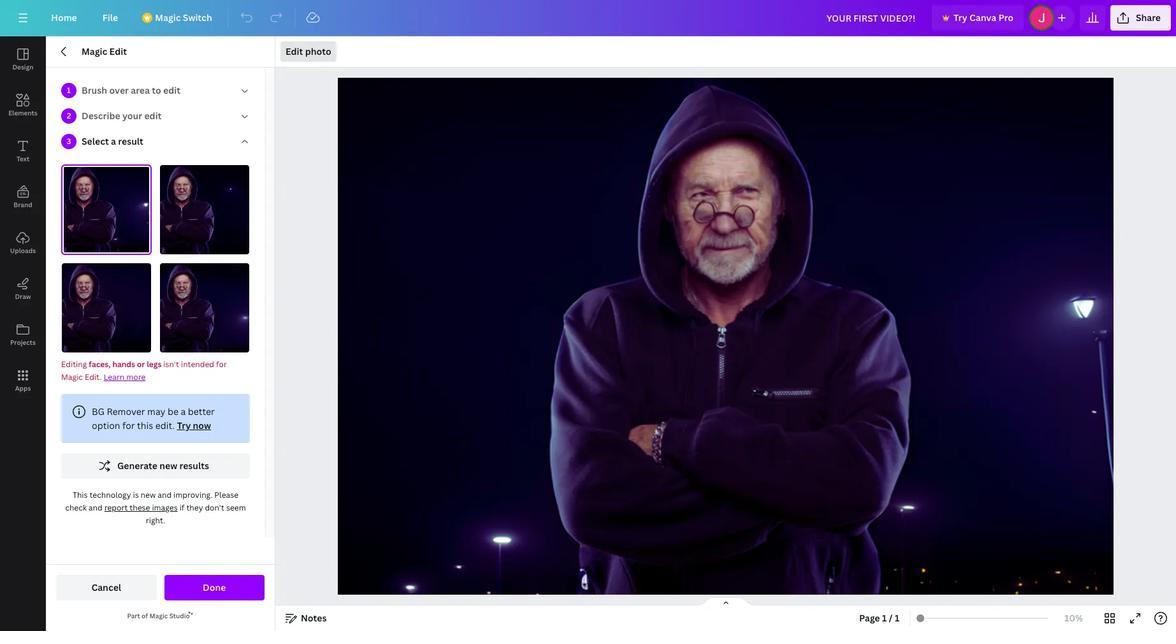Task type: describe. For each thing, give the bounding box(es) containing it.
intended
[[181, 359, 214, 370]]

draw
[[15, 292, 31, 301]]

try now button
[[177, 419, 211, 432]]

don't
[[205, 502, 224, 513]]

report these images
[[104, 502, 178, 513]]

they
[[186, 502, 203, 513]]

home link
[[41, 5, 87, 31]]

bg remover may be a better option for this edit.
[[92, 405, 215, 432]]

edit inside popup button
[[286, 45, 303, 57]]

for inside the isn't intended for magic edit.
[[216, 359, 227, 370]]

new inside button
[[160, 460, 177, 472]]

file
[[102, 11, 118, 24]]

canva
[[970, 11, 997, 24]]

your
[[122, 110, 142, 122]]

these
[[130, 502, 150, 513]]

side panel tab list
[[0, 36, 46, 404]]

describe your edit
[[82, 110, 162, 122]]

describe
[[82, 110, 120, 122]]

1 edit from the left
[[109, 45, 127, 57]]

brand
[[14, 200, 32, 209]]

try canva pro button
[[932, 5, 1024, 31]]

cancel button
[[56, 575, 157, 601]]

generate
[[117, 460, 157, 472]]

this technology is new and improving. please check and
[[65, 490, 238, 513]]

0 horizontal spatial a
[[111, 135, 116, 147]]

magic for magic studio
[[150, 611, 168, 620]]

design
[[12, 62, 33, 71]]

add
[[704, 556, 722, 568]]

learn more link
[[104, 372, 146, 382]]

file button
[[92, 5, 128, 31]]

generate new results button
[[61, 453, 250, 479]]

home
[[51, 11, 77, 24]]

projects
[[10, 338, 36, 347]]

magic edit
[[82, 45, 127, 57]]

learn
[[104, 372, 124, 382]]

generate new results
[[117, 460, 209, 472]]

edit photo button
[[280, 41, 336, 62]]

text
[[16, 154, 29, 163]]

magic switch button
[[133, 5, 222, 31]]

report
[[104, 502, 128, 513]]

faces,
[[89, 359, 111, 370]]

of
[[142, 611, 148, 620]]

design button
[[0, 36, 46, 82]]

draw button
[[0, 266, 46, 312]]

done
[[203, 581, 226, 593]]

brush over area to edit
[[82, 84, 180, 96]]

results
[[179, 460, 209, 472]]

remover
[[107, 405, 145, 418]]

0 vertical spatial and
[[158, 490, 172, 500]]

10% button
[[1053, 608, 1095, 629]]

select
[[82, 135, 109, 147]]

legs
[[147, 359, 162, 370]]

uploads button
[[0, 220, 46, 266]]

check
[[65, 502, 87, 513]]

done button
[[164, 575, 265, 601]]

select a result
[[82, 135, 143, 147]]

this
[[137, 419, 153, 432]]

brand button
[[0, 174, 46, 220]]

text button
[[0, 128, 46, 174]]

a inside bg remover may be a better option for this edit.
[[181, 405, 186, 418]]

right.
[[146, 515, 165, 526]]

apps
[[15, 384, 31, 393]]

to
[[152, 84, 161, 96]]

cancel
[[91, 581, 121, 593]]

elements
[[8, 108, 37, 117]]

notes button
[[280, 608, 332, 629]]

result
[[118, 135, 143, 147]]

notes
[[301, 612, 327, 624]]

new inside this technology is new and improving. please check and
[[141, 490, 156, 500]]

or
[[137, 359, 145, 370]]



Task type: locate. For each thing, give the bounding box(es) containing it.
isn't
[[163, 359, 179, 370]]

photo
[[305, 45, 331, 57]]

1 horizontal spatial edit
[[163, 84, 180, 96]]

magic left switch
[[155, 11, 181, 24]]

try now
[[177, 419, 211, 432]]

isn't intended for magic edit.
[[61, 359, 227, 382]]

improving.
[[173, 490, 213, 500]]

is
[[133, 490, 139, 500]]

and
[[158, 490, 172, 500], [89, 502, 102, 513]]

option
[[92, 419, 120, 432]]

may
[[147, 405, 165, 418]]

show pages image
[[695, 597, 756, 607]]

magic inside button
[[155, 11, 181, 24]]

edit photo
[[286, 45, 331, 57]]

0 vertical spatial for
[[216, 359, 227, 370]]

be
[[168, 405, 178, 418]]

0 vertical spatial try
[[954, 11, 967, 24]]

1 vertical spatial try
[[177, 419, 191, 432]]

magic
[[155, 11, 181, 24], [82, 45, 107, 57], [61, 372, 83, 382], [150, 611, 168, 620]]

area
[[131, 84, 150, 96]]

edit left the photo
[[286, 45, 303, 57]]

for inside bg remover may be a better option for this edit.
[[122, 419, 135, 432]]

magic down editing on the bottom left of the page
[[61, 372, 83, 382]]

1 horizontal spatial and
[[158, 490, 172, 500]]

magic down file popup button
[[82, 45, 107, 57]]

for
[[216, 359, 227, 370], [122, 419, 135, 432]]

0 horizontal spatial edit
[[144, 110, 162, 122]]

edit
[[109, 45, 127, 57], [286, 45, 303, 57]]

1 horizontal spatial for
[[216, 359, 227, 370]]

images
[[152, 502, 178, 513]]

0 horizontal spatial for
[[122, 419, 135, 432]]

projects button
[[0, 312, 46, 358]]

edit right your
[[144, 110, 162, 122]]

a right be
[[181, 405, 186, 418]]

try
[[954, 11, 967, 24], [177, 419, 191, 432]]

0 horizontal spatial 1
[[67, 85, 71, 96]]

if they don't seem right.
[[146, 502, 246, 526]]

edit.
[[85, 372, 102, 382]]

try for try canva pro
[[954, 11, 967, 24]]

3
[[67, 136, 71, 147]]

2 edit from the left
[[286, 45, 303, 57]]

1 horizontal spatial try
[[954, 11, 967, 24]]

share
[[1136, 11, 1161, 24]]

more
[[126, 372, 146, 382]]

better
[[188, 405, 215, 418]]

for right intended
[[216, 359, 227, 370]]

new left results
[[160, 460, 177, 472]]

elements button
[[0, 82, 46, 128]]

1 horizontal spatial edit
[[286, 45, 303, 57]]

page
[[859, 612, 880, 624]]

0 horizontal spatial edit
[[109, 45, 127, 57]]

magic right 'of'
[[150, 611, 168, 620]]

1 horizontal spatial a
[[181, 405, 186, 418]]

part of
[[127, 611, 150, 620]]

studio
[[169, 611, 190, 620]]

Design title text field
[[816, 5, 927, 31]]

0 horizontal spatial try
[[177, 419, 191, 432]]

report these images link
[[104, 502, 178, 513]]

magic for magic edit
[[82, 45, 107, 57]]

pro
[[999, 11, 1014, 24]]

try canva pro
[[954, 11, 1014, 24]]

1 vertical spatial for
[[122, 419, 135, 432]]

technology
[[90, 490, 131, 500]]

for down remover
[[122, 419, 135, 432]]

switch
[[183, 11, 212, 24]]

page
[[724, 556, 745, 568]]

and up images
[[158, 490, 172, 500]]

1 vertical spatial and
[[89, 502, 102, 513]]

0 vertical spatial a
[[111, 135, 116, 147]]

0 vertical spatial new
[[160, 460, 177, 472]]

main menu bar
[[0, 0, 1176, 36]]

1 vertical spatial a
[[181, 405, 186, 418]]

brush
[[82, 84, 107, 96]]

if
[[180, 502, 185, 513]]

edit
[[163, 84, 180, 96], [144, 110, 162, 122]]

/
[[889, 612, 893, 624]]

apps button
[[0, 358, 46, 404]]

and down "technology" at the bottom
[[89, 502, 102, 513]]

1 up 2
[[67, 85, 71, 96]]

try left canva
[[954, 11, 967, 24]]

1 vertical spatial new
[[141, 490, 156, 500]]

0 horizontal spatial and
[[89, 502, 102, 513]]

editing faces, hands or legs
[[61, 359, 162, 370]]

0 horizontal spatial new
[[141, 490, 156, 500]]

0 vertical spatial edit
[[163, 84, 180, 96]]

edit right to
[[163, 84, 180, 96]]

1 left /
[[882, 612, 887, 624]]

a left result
[[111, 135, 116, 147]]

try for try now
[[177, 419, 191, 432]]

over
[[109, 84, 129, 96]]

1 horizontal spatial 1
[[882, 612, 887, 624]]

+ add page
[[697, 556, 745, 568]]

page 1 / 1
[[859, 612, 900, 624]]

magic for magic switch
[[155, 11, 181, 24]]

1 horizontal spatial new
[[160, 460, 177, 472]]

try down be
[[177, 419, 191, 432]]

editing
[[61, 359, 87, 370]]

seem
[[226, 502, 246, 513]]

new
[[160, 460, 177, 472], [141, 490, 156, 500]]

hands
[[112, 359, 135, 370]]

+
[[697, 556, 702, 568]]

1 right /
[[895, 612, 900, 624]]

share button
[[1110, 5, 1171, 31]]

magic switch
[[155, 11, 212, 24]]

magic inside the isn't intended for magic edit.
[[61, 372, 83, 382]]

uploads
[[10, 246, 36, 255]]

a
[[111, 135, 116, 147], [181, 405, 186, 418]]

edit down file popup button
[[109, 45, 127, 57]]

now
[[193, 419, 211, 432]]

10%
[[1065, 612, 1083, 624]]

2
[[67, 110, 71, 121]]

1 vertical spatial edit
[[144, 110, 162, 122]]

2 horizontal spatial 1
[[895, 612, 900, 624]]

learn more
[[104, 372, 146, 382]]

part
[[127, 611, 140, 620]]

+ add page button
[[338, 550, 1104, 575]]

please
[[214, 490, 238, 500]]

try inside button
[[954, 11, 967, 24]]

this
[[73, 490, 88, 500]]

new right the is
[[141, 490, 156, 500]]



Task type: vqa. For each thing, say whether or not it's contained in the screenshot.
right 'Festive Red Merry Christmas Photo Collage'
no



